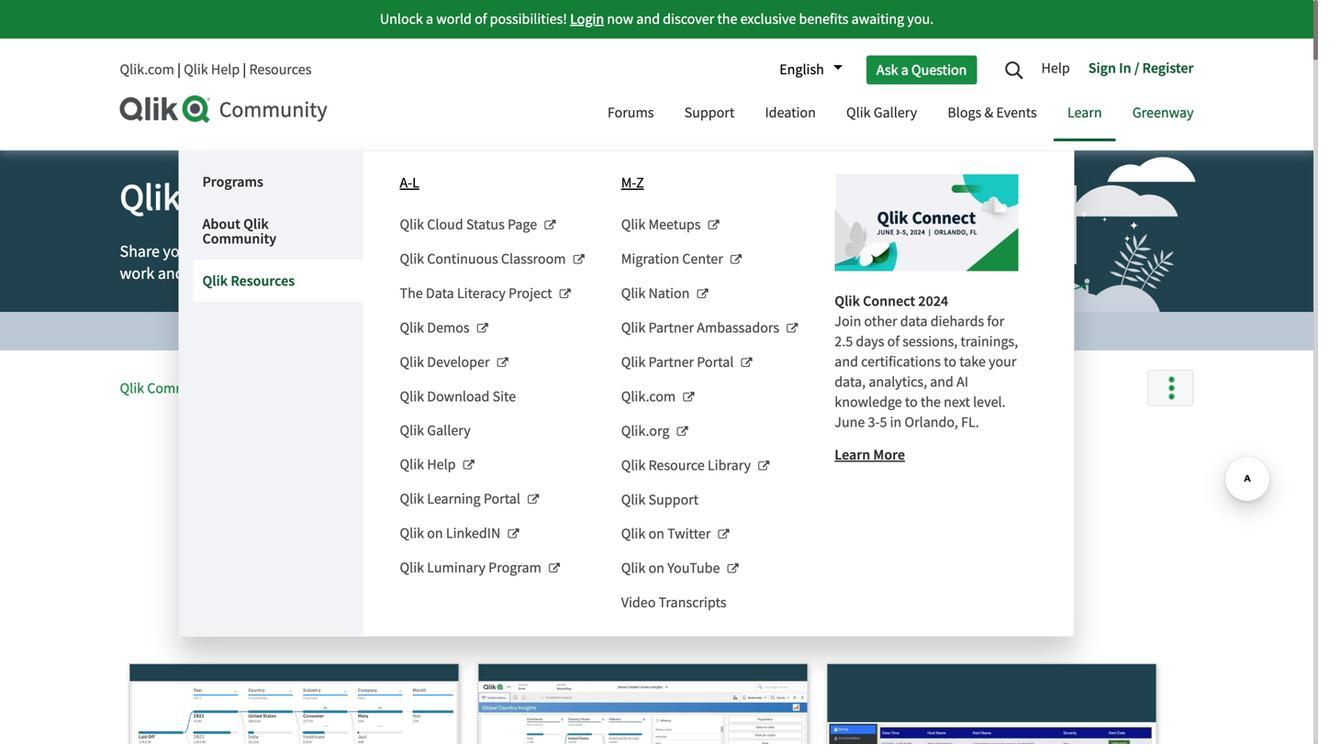 Task type: describe. For each thing, give the bounding box(es) containing it.
other
[[865, 312, 898, 331]]

support button
[[671, 87, 749, 141]]

you.
[[908, 10, 934, 28]]

programs button
[[193, 161, 363, 203]]

0 vertical spatial community
[[219, 96, 327, 124]]

Search this blog text field
[[422, 468, 912, 511]]

innovative
[[314, 263, 386, 284]]

inspiration
[[343, 600, 480, 636]]

qlik inside 'about qlik community'
[[243, 215, 269, 233]]

qlik on linkedin link
[[400, 525, 519, 543]]

login
[[570, 10, 604, 28]]

about qlik community button
[[193, 203, 363, 260]]

video transcripts
[[621, 594, 727, 613]]

and up next
[[930, 373, 954, 391]]

youtube
[[668, 559, 720, 578]]

and left recent
[[798, 600, 846, 636]]

and right "now"
[[637, 10, 660, 28]]

qlik nation link
[[621, 284, 709, 303]]

portal for qlik partner portal
[[697, 353, 734, 372]]

qlik gallery for the right the qlik gallery link
[[847, 103, 918, 122]]

qlik partner portal
[[621, 353, 737, 372]]

support inside menu
[[649, 491, 699, 510]]

on for linkedin
[[427, 525, 443, 543]]

of inside share your best qlik apps and discuss impacts with peers! show your work and get recognized for innovative uses of qlik technologies.
[[424, 263, 438, 284]]

0 vertical spatial ai
[[630, 322, 642, 341]]

resource
[[649, 457, 705, 475]]

nation
[[649, 284, 690, 303]]

recent
[[852, 600, 939, 636]]

1 vertical spatial gallery
[[188, 174, 297, 221]]

about
[[202, 215, 240, 233]]

5
[[880, 413, 887, 432]]

walk
[[501, 600, 562, 636]]

migration
[[621, 250, 680, 269]]

2 | from the left
[[243, 60, 246, 79]]

sign in / register link
[[1080, 52, 1194, 87]]

the data literacy project
[[400, 284, 555, 303]]

register
[[802, 322, 862, 341]]

community link
[[120, 96, 576, 124]]

recognized
[[213, 263, 288, 284]]

center
[[683, 250, 723, 269]]

site
[[493, 388, 516, 407]]

share
[[120, 241, 160, 262]]

learn for learn more
[[835, 446, 871, 464]]

orlando,
[[905, 413, 959, 432]]

1 horizontal spatial to
[[944, 352, 957, 371]]

1 horizontal spatial qlik.com link
[[621, 388, 695, 407]]

-
[[486, 600, 496, 636]]

unlock a world of possibilities! login now and discover the exclusive benefits awaiting you.
[[380, 10, 934, 28]]

gallery inside menu
[[427, 422, 471, 440]]

data
[[426, 284, 454, 303]]

learn button
[[1054, 87, 1116, 141]]

show
[[520, 241, 558, 262]]

and left get on the left top of page
[[158, 263, 184, 284]]

twitter
[[668, 525, 711, 544]]

english button
[[771, 54, 843, 85]]

qlik.org link
[[621, 422, 688, 441]]

0 horizontal spatial your
[[163, 241, 194, 262]]

ask a question
[[877, 60, 967, 79]]

discuss
[[328, 241, 378, 262]]

meetups
[[649, 216, 701, 234]]

in
[[890, 413, 902, 432]]

qlik resource library
[[621, 457, 754, 475]]

qlik on twitter link
[[621, 525, 730, 544]]

a for unlock
[[426, 10, 434, 28]]

in
[[1120, 59, 1132, 77]]

qlik connect 2024 join other data diehards for 2.5 days of sessions, trainings, and certifications to take your data, analytics, and ai knowledge to the next level. june 3-5 in orlando, fl.
[[835, 292, 1019, 432]]

help inside help "link"
[[1042, 59, 1071, 78]]

on for twitter
[[649, 525, 665, 544]]

classroom
[[501, 250, 566, 269]]

data,
[[521, 322, 553, 341]]

m-
[[621, 174, 636, 192]]

best
[[198, 241, 227, 262]]

now
[[607, 10, 634, 28]]

0 horizontal spatial qlik.com link
[[120, 60, 174, 79]]

[webinar]  data, analytics, & ai trends '24. january 17th: register
[[452, 322, 862, 341]]

certifications
[[862, 352, 941, 371]]

forums button
[[594, 87, 668, 141]]

0 horizontal spatial qlik gallery link
[[400, 422, 471, 440]]

fl.
[[962, 413, 980, 432]]

community inside popup button
[[202, 230, 277, 248]]

technologies.
[[472, 263, 564, 284]]

qlik cloud status page link
[[400, 216, 556, 234]]

ask a question link
[[867, 55, 977, 84]]

discover
[[663, 10, 715, 28]]

1 vertical spatial qlik help link
[[400, 456, 475, 474]]

1 vertical spatial qlik gallery
[[120, 174, 297, 221]]

sign in / register
[[1089, 59, 1194, 77]]

portal for qlik learning portal
[[484, 490, 521, 509]]

get
[[188, 263, 209, 284]]

1 | from the left
[[177, 60, 181, 79]]

1 horizontal spatial of
[[475, 10, 487, 28]]

2 horizontal spatial gallery
[[874, 103, 918, 122]]

qlik continuous classroom
[[400, 250, 569, 269]]

project
[[509, 284, 552, 303]]

status
[[466, 216, 505, 234]]

programs
[[202, 173, 263, 191]]

ideation button
[[752, 87, 830, 141]]

possibilities!
[[490, 10, 567, 28]]

continuous
[[427, 250, 498, 269]]

qlik gallery for the left the qlik gallery link
[[400, 422, 471, 440]]

qlik cloud status page
[[400, 216, 540, 234]]

qlik community
[[120, 379, 219, 398]]

qlik.com for qlik.com
[[621, 388, 679, 407]]

resources link
[[249, 60, 312, 79]]

greenway link
[[1119, 87, 1208, 141]]

qlik community link
[[120, 379, 219, 398]]

world
[[436, 10, 472, 28]]



Task type: locate. For each thing, give the bounding box(es) containing it.
2 vertical spatial community
[[147, 379, 219, 398]]

0 horizontal spatial qlik gallery
[[120, 174, 297, 221]]

resources inside popup button
[[231, 272, 295, 290]]

1 vertical spatial the
[[921, 393, 941, 412]]

1 vertical spatial to
[[905, 393, 918, 412]]

qlik download site link
[[400, 388, 516, 407]]

0 horizontal spatial qlik help link
[[184, 60, 240, 79]]

0 vertical spatial a
[[426, 10, 434, 28]]

qlik resources button
[[193, 260, 363, 302]]

qlik gallery up best
[[120, 174, 297, 221]]

1 vertical spatial community
[[202, 230, 277, 248]]

0 vertical spatial apps
[[261, 241, 295, 262]]

qlik gallery link up qlik help
[[400, 422, 471, 440]]

to left take at the top right of the page
[[944, 352, 957, 371]]

learn more link
[[835, 446, 905, 464]]

sessions,
[[903, 332, 958, 351]]

resources up community link
[[249, 60, 312, 79]]

0 vertical spatial partner
[[649, 319, 694, 338]]

support up m-z menu item
[[685, 103, 735, 122]]

1 horizontal spatial qlik gallery link
[[833, 87, 931, 141]]

m-z menu item
[[621, 174, 798, 201]]

0 vertical spatial support
[[685, 103, 735, 122]]

english
[[780, 60, 825, 79]]

qlik support
[[621, 491, 699, 510]]

impacts
[[382, 241, 436, 262]]

to down analytics,
[[905, 393, 918, 412]]

library
[[708, 457, 751, 475]]

help left resources link
[[211, 60, 240, 79]]

1 horizontal spatial qlik help link
[[400, 456, 475, 474]]

for down about qlik community popup button
[[291, 263, 311, 284]]

support up qlik on twitter "link"
[[649, 491, 699, 510]]

literacy
[[457, 284, 506, 303]]

1 vertical spatial of
[[424, 263, 438, 284]]

for inside "qlik connect 2024 join other data diehards for 2.5 days of sessions, trainings, and certifications to take your data, analytics, and ai knowledge to the next level. june 3-5 in orlando, fl."
[[988, 312, 1005, 331]]

for inside share your best qlik apps and discuss impacts with peers! show your work and get recognized for innovative uses of qlik technologies.
[[291, 263, 311, 284]]

0 vertical spatial to
[[944, 352, 957, 371]]

learn inside dropdown button
[[1068, 103, 1102, 122]]

1 horizontal spatial for
[[988, 312, 1005, 331]]

qlik learning portal
[[400, 490, 524, 509]]

of up certifications
[[888, 332, 900, 351]]

portal down '24.
[[697, 353, 734, 372]]

next
[[944, 393, 971, 412]]

1 vertical spatial ai
[[957, 373, 969, 391]]

learn down june
[[835, 446, 871, 464]]

learn
[[1068, 103, 1102, 122], [835, 446, 871, 464]]

linkedin
[[446, 525, 501, 543]]

0 vertical spatial the
[[717, 10, 738, 28]]

1 vertical spatial qlik.com
[[621, 388, 679, 407]]

qlik resources
[[202, 272, 295, 290]]

ai left trends
[[630, 322, 642, 341]]

0 vertical spatial portal
[[697, 353, 734, 372]]

0 horizontal spatial apps
[[261, 241, 295, 262]]

1 horizontal spatial |
[[243, 60, 246, 79]]

partner for portal
[[649, 353, 694, 372]]

learn inside menu
[[835, 446, 871, 464]]

qlik download site
[[400, 388, 516, 407]]

0 vertical spatial for
[[291, 263, 311, 284]]

0 horizontal spatial of
[[424, 263, 438, 284]]

menu bar containing forums
[[180, 87, 1208, 637]]

qlik meetups link
[[621, 216, 720, 234]]

help left sign
[[1042, 59, 1071, 78]]

z
[[636, 174, 644, 192]]

learn down sign
[[1068, 103, 1102, 122]]

menu
[[193, 152, 1074, 637], [400, 161, 603, 579], [621, 161, 817, 614]]

apps right recent
[[944, 600, 1005, 636]]

& right analytics,
[[618, 322, 627, 341]]

help link
[[1042, 52, 1080, 87]]

qlik.org
[[621, 422, 673, 441]]

trends
[[645, 322, 687, 341]]

0 vertical spatial qlik gallery link
[[833, 87, 931, 141]]

qlik partner ambassadors link
[[621, 319, 798, 338]]

qlik.com link up qlik image
[[120, 60, 174, 79]]

qlik image
[[120, 96, 212, 123]]

qlik inside popup button
[[202, 272, 228, 290]]

1 vertical spatial &
[[618, 322, 627, 341]]

1 horizontal spatial a
[[902, 60, 909, 79]]

analytics,
[[556, 322, 615, 341]]

qlik.com for qlik.com | qlik help | resources
[[120, 60, 174, 79]]

qlik meetups
[[621, 216, 704, 234]]

register
[[1143, 59, 1194, 77]]

awaiting
[[852, 10, 905, 28]]

menu containing m-z
[[621, 161, 817, 614]]

0 vertical spatial of
[[475, 10, 487, 28]]

qlik.com up qlik.org
[[621, 388, 679, 407]]

0 horizontal spatial &
[[618, 322, 627, 341]]

migration center link
[[621, 250, 742, 269]]

qlik help link up learning
[[400, 456, 475, 474]]

on
[[427, 525, 443, 543], [649, 525, 665, 544], [649, 559, 665, 578]]

partner down trends
[[649, 353, 694, 372]]

on left linkedin
[[427, 525, 443, 543]]

0 horizontal spatial the
[[717, 10, 738, 28]]

0 vertical spatial qlik gallery
[[847, 103, 918, 122]]

partner down nation on the top of the page
[[649, 319, 694, 338]]

2 vertical spatial of
[[888, 332, 900, 351]]

and left "discuss"
[[298, 241, 325, 262]]

0 horizontal spatial |
[[177, 60, 181, 79]]

1 horizontal spatial &
[[985, 103, 994, 122]]

qlik luminary program
[[400, 559, 545, 578]]

3-
[[868, 413, 880, 432]]

1 horizontal spatial your
[[562, 241, 593, 262]]

june
[[835, 413, 865, 432]]

trainings,
[[961, 332, 1019, 351]]

qlik gallery inside menu
[[400, 422, 471, 440]]

qlik gallery link down ask
[[833, 87, 931, 141]]

share your best qlik apps and discuss impacts with peers! show your work and get recognized for innovative uses of qlik technologies.
[[120, 241, 593, 284]]

for up trainings,
[[988, 312, 1005, 331]]

1 vertical spatial a
[[902, 60, 909, 79]]

on down qlik on twitter
[[649, 559, 665, 578]]

2 vertical spatial gallery
[[427, 422, 471, 440]]

apps up recognized
[[261, 241, 295, 262]]

your inside "qlik connect 2024 join other data diehards for 2.5 days of sessions, trainings, and certifications to take your data, analytics, and ai knowledge to the next level. june 3-5 in orlando, fl."
[[989, 352, 1017, 371]]

2 horizontal spatial of
[[888, 332, 900, 351]]

cloud
[[427, 216, 463, 234]]

1 horizontal spatial help
[[427, 456, 456, 474]]

menu for qlik resources
[[400, 161, 603, 579]]

1 vertical spatial qlik gallery link
[[400, 422, 471, 440]]

qlik help link up qlik image
[[184, 60, 240, 79]]

apps inside share your best qlik apps and discuss impacts with peers! show your work and get recognized for innovative uses of qlik technologies.
[[261, 241, 295, 262]]

0 vertical spatial learn
[[1068, 103, 1102, 122]]

qlik on twitter
[[621, 525, 714, 544]]

the data literacy project link
[[400, 284, 571, 303]]

a left 'world'
[[426, 10, 434, 28]]

ai up next
[[957, 373, 969, 391]]

qlik gallery up qlik help
[[400, 422, 471, 440]]

a for ask
[[902, 60, 909, 79]]

qlik developer
[[400, 353, 493, 372]]

1 horizontal spatial gallery
[[427, 422, 471, 440]]

0 horizontal spatial qlik.com
[[120, 60, 174, 79]]

with
[[440, 241, 470, 262]]

resources down about qlik community popup button
[[231, 272, 295, 290]]

menu for learn
[[193, 152, 1074, 637]]

0 horizontal spatial a
[[426, 10, 434, 28]]

exclusive
[[741, 10, 796, 28]]

2 horizontal spatial help
[[1042, 59, 1071, 78]]

qlik gallery down ask
[[847, 103, 918, 122]]

your down trainings,
[[989, 352, 1017, 371]]

qlik on youtube link
[[621, 559, 739, 578]]

luminary
[[427, 559, 486, 578]]

1 partner from the top
[[649, 319, 694, 338]]

1 horizontal spatial the
[[921, 393, 941, 412]]

qlik nation
[[621, 284, 693, 303]]

your up get on the left top of page
[[163, 241, 194, 262]]

qlik.com link up qlik.org link
[[621, 388, 695, 407]]

qlik.com up qlik image
[[120, 60, 174, 79]]

migration center
[[621, 250, 726, 269]]

qlik partner portal link
[[621, 353, 753, 372]]

qlik help link
[[184, 60, 240, 79], [400, 456, 475, 474]]

1 horizontal spatial qlik.com
[[621, 388, 679, 407]]

qlik.com inside menu
[[621, 388, 679, 407]]

| up qlik image
[[177, 60, 181, 79]]

1 vertical spatial partner
[[649, 353, 694, 372]]

connect
[[863, 292, 916, 310]]

ambassadors
[[697, 319, 780, 338]]

0 vertical spatial qlik help link
[[184, 60, 240, 79]]

find inspiration - walk through spotlight and recent apps
[[281, 600, 1005, 636]]

partner for ambassadors
[[649, 319, 694, 338]]

qlik gallery link
[[833, 87, 931, 141], [400, 422, 471, 440]]

of right 'world'
[[475, 10, 487, 28]]

qlik.com
[[120, 60, 174, 79], [621, 388, 679, 407]]

of inside "qlik connect 2024 join other data diehards for 2.5 days of sessions, trainings, and certifications to take your data, analytics, and ai knowledge to the next level. june 3-5 in orlando, fl."
[[888, 332, 900, 351]]

2 horizontal spatial your
[[989, 352, 1017, 371]]

the right discover
[[717, 10, 738, 28]]

0 vertical spatial qlik.com link
[[120, 60, 174, 79]]

0 vertical spatial gallery
[[874, 103, 918, 122]]

qlik learning portal link
[[400, 490, 539, 509]]

2 vertical spatial qlik gallery
[[400, 422, 471, 440]]

0 horizontal spatial help
[[211, 60, 240, 79]]

and down 2.5
[[835, 352, 859, 371]]

the inside "qlik connect 2024 join other data diehards for 2.5 days of sessions, trainings, and certifications to take your data, analytics, and ai knowledge to the next level. june 3-5 in orlando, fl."
[[921, 393, 941, 412]]

portal
[[697, 353, 734, 372], [484, 490, 521, 509]]

peers!
[[474, 241, 517, 262]]

1 horizontal spatial ai
[[957, 373, 969, 391]]

0 vertical spatial &
[[985, 103, 994, 122]]

a-l menu item
[[400, 174, 585, 201]]

unlock
[[380, 10, 423, 28]]

menu bar
[[180, 87, 1208, 637]]

| left resources link
[[243, 60, 246, 79]]

benefits
[[799, 10, 849, 28]]

question
[[912, 60, 967, 79]]

ask
[[877, 60, 899, 79]]

0 horizontal spatial portal
[[484, 490, 521, 509]]

portal up linkedin
[[484, 490, 521, 509]]

on for youtube
[[649, 559, 665, 578]]

analytics,
[[869, 373, 928, 391]]

diehards
[[931, 312, 985, 331]]

0 horizontal spatial ai
[[630, 322, 642, 341]]

on left twitter
[[649, 525, 665, 544]]

gallery
[[874, 103, 918, 122], [188, 174, 297, 221], [427, 422, 471, 440]]

qlik gallery
[[847, 103, 918, 122], [120, 174, 297, 221], [400, 422, 471, 440]]

learn for learn
[[1068, 103, 1102, 122]]

0 vertical spatial qlik.com
[[120, 60, 174, 79]]

qlik support link
[[621, 491, 699, 510]]

2 horizontal spatial qlik gallery
[[847, 103, 918, 122]]

to
[[944, 352, 957, 371], [905, 393, 918, 412]]

1 horizontal spatial apps
[[944, 600, 1005, 636]]

ai inside "qlik connect 2024 join other data diehards for 2.5 days of sessions, trainings, and certifications to take your data, analytics, and ai knowledge to the next level. june 3-5 in orlando, fl."
[[957, 373, 969, 391]]

of up data
[[424, 263, 438, 284]]

1 vertical spatial support
[[649, 491, 699, 510]]

1 horizontal spatial qlik gallery
[[400, 422, 471, 440]]

program
[[489, 559, 542, 578]]

1 vertical spatial portal
[[484, 490, 521, 509]]

1 horizontal spatial portal
[[697, 353, 734, 372]]

|
[[177, 60, 181, 79], [243, 60, 246, 79]]

the up orlando,
[[921, 393, 941, 412]]

1 vertical spatial for
[[988, 312, 1005, 331]]

0 horizontal spatial to
[[905, 393, 918, 412]]

help up learning
[[427, 456, 456, 474]]

work
[[120, 263, 155, 284]]

1 vertical spatial apps
[[944, 600, 1005, 636]]

learning
[[427, 490, 481, 509]]

0 horizontal spatial for
[[291, 263, 311, 284]]

qlik partner ambassadors
[[621, 319, 783, 338]]

learn more
[[835, 446, 905, 464]]

qlik.com | qlik help | resources
[[120, 60, 312, 79]]

a right ask
[[902, 60, 909, 79]]

qlik inside "qlik connect 2024 join other data diehards for 2.5 days of sessions, trainings, and certifications to take your data, analytics, and ai knowledge to the next level. june 3-5 in orlando, fl."
[[835, 292, 860, 310]]

2 partner from the top
[[649, 353, 694, 372]]

support inside popup button
[[685, 103, 735, 122]]

your right the show
[[562, 241, 593, 262]]

forums
[[608, 103, 654, 122]]

0 horizontal spatial gallery
[[188, 174, 297, 221]]

a
[[426, 10, 434, 28], [902, 60, 909, 79]]

1 horizontal spatial learn
[[1068, 103, 1102, 122]]

resources
[[249, 60, 312, 79], [231, 272, 295, 290]]

0 vertical spatial resources
[[249, 60, 312, 79]]

0 horizontal spatial learn
[[835, 446, 871, 464]]

& inside popup button
[[985, 103, 994, 122]]

17th:
[[768, 322, 799, 341]]

ideation
[[765, 103, 816, 122]]

& right blogs
[[985, 103, 994, 122]]

page
[[508, 216, 537, 234]]

1 vertical spatial resources
[[231, 272, 295, 290]]

1 vertical spatial qlik.com link
[[621, 388, 695, 407]]

1 vertical spatial learn
[[835, 446, 871, 464]]



Task type: vqa. For each thing, say whether or not it's contained in the screenshot.
bottommost "SOLUTION"
no



